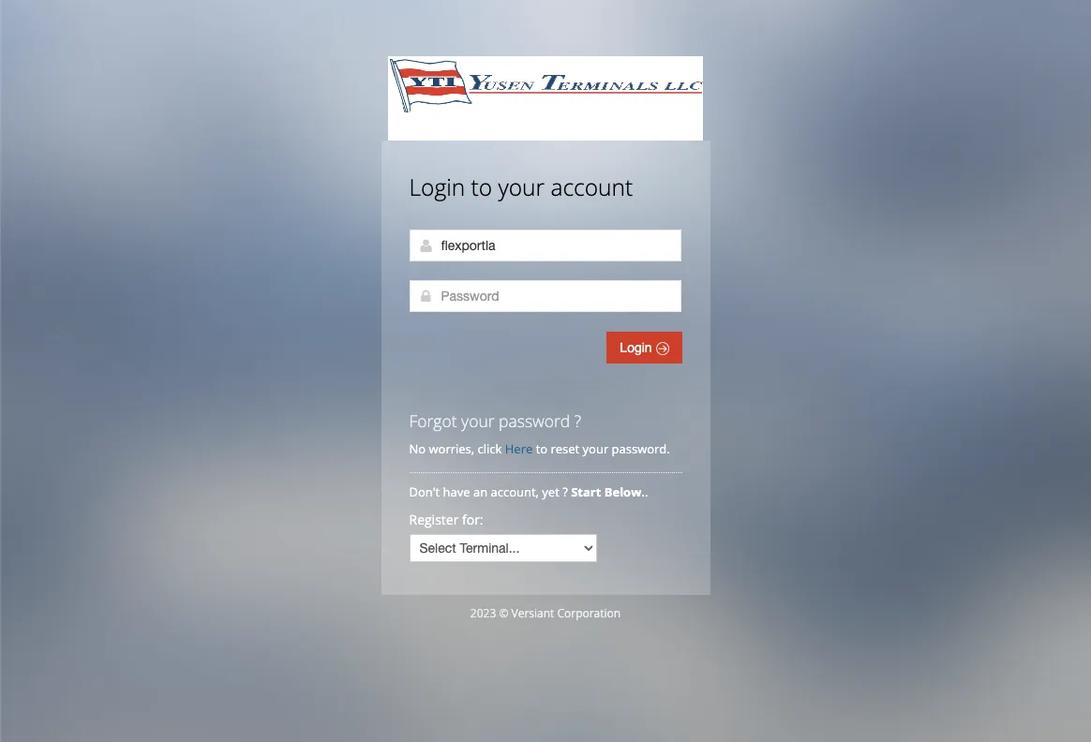 Task type: locate. For each thing, give the bounding box(es) containing it.
0 vertical spatial to
[[471, 172, 492, 203]]

your up the click
[[461, 410, 495, 432]]

below.
[[604, 484, 645, 501]]

your
[[498, 172, 545, 203], [461, 410, 495, 432], [583, 441, 609, 458]]

login
[[409, 172, 465, 203], [620, 340, 656, 355]]

1 vertical spatial your
[[461, 410, 495, 432]]

1 horizontal spatial ?
[[574, 410, 581, 432]]

1 vertical spatial ?
[[563, 484, 568, 501]]

swapright image
[[656, 342, 669, 355]]

worries,
[[429, 441, 475, 458]]

here link
[[505, 441, 533, 458]]

forgot
[[409, 410, 457, 432]]

1 horizontal spatial login
[[620, 340, 656, 355]]

1 horizontal spatial to
[[536, 441, 548, 458]]

.
[[645, 484, 648, 501]]

your right reset
[[583, 441, 609, 458]]

? inside 'forgot your password ? no worries, click here to reset your password.'
[[574, 410, 581, 432]]

2 vertical spatial your
[[583, 441, 609, 458]]

start
[[571, 484, 601, 501]]

0 vertical spatial login
[[409, 172, 465, 203]]

have
[[443, 484, 470, 501]]

1 vertical spatial to
[[536, 441, 548, 458]]

your up username text field at the top of the page
[[498, 172, 545, 203]]

for:
[[462, 511, 483, 529]]

register
[[409, 511, 459, 529]]

0 horizontal spatial your
[[461, 410, 495, 432]]

? up reset
[[574, 410, 581, 432]]

©
[[499, 606, 508, 622]]

login inside button
[[620, 340, 656, 355]]

login for login
[[620, 340, 656, 355]]

2023
[[470, 606, 496, 622]]

? right the yet
[[563, 484, 568, 501]]

to
[[471, 172, 492, 203], [536, 441, 548, 458]]

account
[[551, 172, 633, 203]]

login for login to your account
[[409, 172, 465, 203]]

0 horizontal spatial login
[[409, 172, 465, 203]]

0 vertical spatial ?
[[574, 410, 581, 432]]

to up username text field at the top of the page
[[471, 172, 492, 203]]

corporation
[[557, 606, 621, 622]]

1 vertical spatial login
[[620, 340, 656, 355]]

?
[[574, 410, 581, 432], [563, 484, 568, 501]]

to right 'here' 'link'
[[536, 441, 548, 458]]

forgot your password ? no worries, click here to reset your password.
[[409, 410, 670, 458]]

0 horizontal spatial to
[[471, 172, 492, 203]]

0 vertical spatial your
[[498, 172, 545, 203]]

versiant
[[511, 606, 554, 622]]

Password password field
[[409, 280, 681, 312]]



Task type: describe. For each thing, give the bounding box(es) containing it.
login to your account
[[409, 172, 633, 203]]

an
[[473, 484, 488, 501]]

Username text field
[[409, 230, 681, 262]]

yet
[[542, 484, 560, 501]]

user image
[[419, 238, 434, 253]]

account,
[[491, 484, 539, 501]]

2 horizontal spatial your
[[583, 441, 609, 458]]

login button
[[607, 332, 682, 364]]

click
[[478, 441, 502, 458]]

2023 © versiant corporation
[[470, 606, 621, 622]]

reset
[[551, 441, 580, 458]]

to inside 'forgot your password ? no worries, click here to reset your password.'
[[536, 441, 548, 458]]

don't
[[409, 484, 440, 501]]

don't have an account, yet ? start below. .
[[409, 484, 651, 501]]

1 horizontal spatial your
[[498, 172, 545, 203]]

0 horizontal spatial ?
[[563, 484, 568, 501]]

register for:
[[409, 511, 483, 529]]

password.
[[612, 441, 670, 458]]

no
[[409, 441, 426, 458]]

password
[[499, 410, 570, 432]]

here
[[505, 441, 533, 458]]

lock image
[[419, 289, 434, 304]]



Task type: vqa. For each thing, say whether or not it's contained in the screenshot.
the password.
yes



